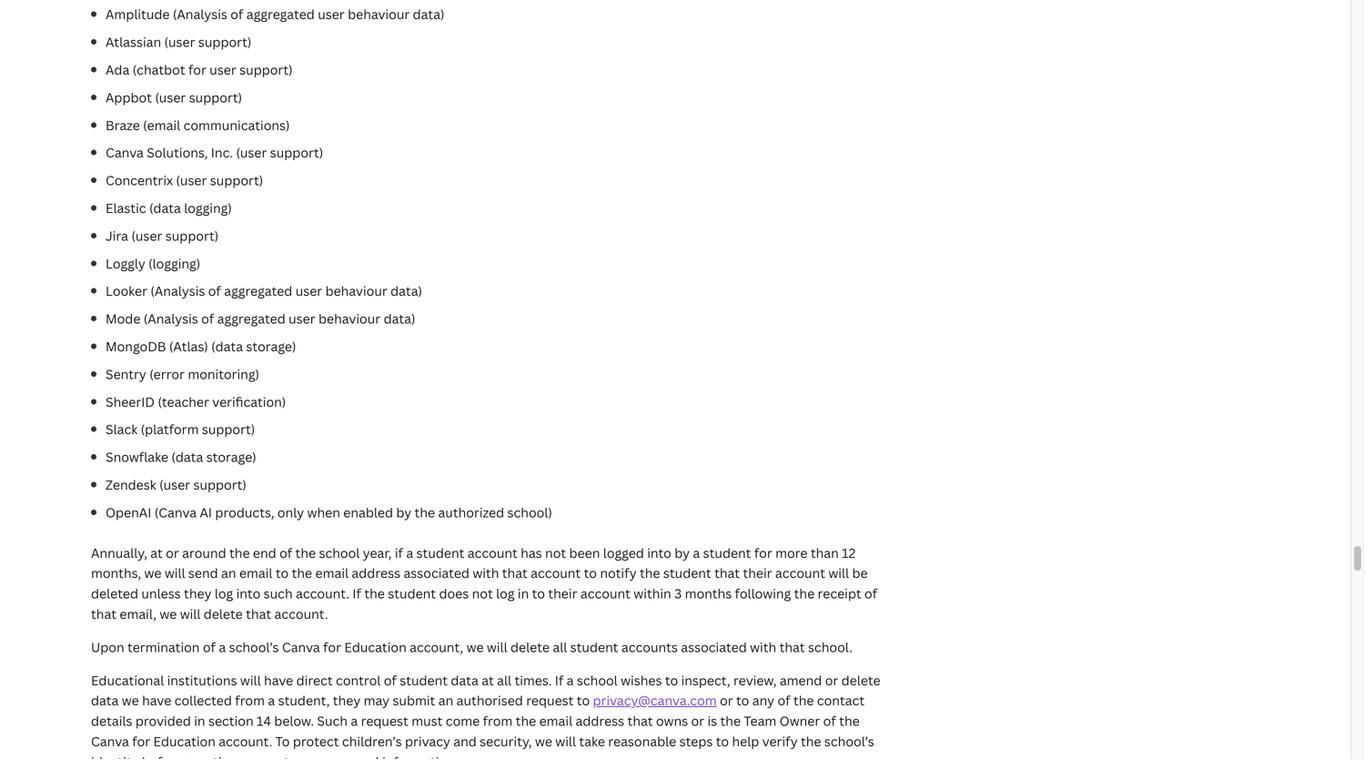 Task type: describe. For each thing, give the bounding box(es) containing it.
support) for jira (user support)
[[166, 227, 219, 244]]

account,
[[410, 639, 464, 656]]

in inside or to any of the contact details provided in section 14 below. such a request must come from the email address that owns or is the team owner of the canva for education account. to protect children's privacy and security, we will take reasonable steps to help verify the school's identity before granting access to any personal information.
[[194, 713, 205, 730]]

privacy@canva.com
[[593, 692, 717, 709]]

the down year,
[[365, 585, 385, 602]]

mongodb (atlas) (data storage)
[[106, 338, 296, 355]]

educational
[[91, 672, 164, 689]]

when
[[307, 504, 340, 521]]

delete inside educational institutions will have direct control of student data at all times. if a school wishes to inspect, review, amend or delete data we have collected from a student, they may submit an authorised request to
[[842, 672, 881, 689]]

braze (email communications)
[[106, 116, 290, 134]]

we inside educational institutions will have direct control of student data at all times. if a school wishes to inspect, review, amend or delete data we have collected from a student, they may submit an authorised request to
[[122, 692, 139, 709]]

from inside or to any of the contact details provided in section 14 below. such a request must come from the email address that owns or is the team owner of the canva for education account. to protect children's privacy and security, we will take reasonable steps to help verify the school's identity before granting access to any personal information.
[[483, 713, 513, 730]]

be
[[853, 565, 868, 582]]

behaviour for looker (analysis of aggregated user behaviour data)
[[326, 282, 388, 300]]

will up receipt
[[829, 565, 850, 582]]

to down has
[[532, 585, 545, 602]]

a right if
[[406, 544, 414, 562]]

(chatbot
[[133, 61, 185, 78]]

a up the months
[[693, 544, 700, 562]]

that up amend
[[780, 639, 805, 656]]

jira (user support)
[[106, 227, 219, 244]]

ada (chatbot for user support)
[[106, 61, 293, 78]]

before
[[142, 753, 183, 759]]

annually,
[[91, 544, 147, 562]]

1 horizontal spatial associated
[[681, 639, 747, 656]]

the left receipt
[[795, 585, 815, 602]]

(canva
[[155, 504, 197, 521]]

we down "unless"
[[160, 605, 177, 623]]

of inside educational institutions will have direct control of student data at all times. if a school wishes to inspect, review, amend or delete data we have collected from a student, they may submit an authorised request to
[[384, 672, 397, 689]]

amplitude
[[106, 6, 170, 23]]

request inside educational institutions will have direct control of student data at all times. if a school wishes to inspect, review, amend or delete data we have collected from a student, they may submit an authorised request to
[[526, 692, 574, 709]]

accounts
[[622, 639, 678, 656]]

address inside or to any of the contact details provided in section 14 below. such a request must come from the email address that owns or is the team owner of the canva for education account. to protect children's privacy and security, we will take reasonable steps to help verify the school's identity before granting access to any personal information.
[[576, 713, 625, 730]]

if inside annually, at or around the end of the school year, if a student account has not been logged into by a student for more than 12 months, we will send an email to the email address associated with that account to notify the student that their account will be deleted unless they log into such account. if the student does not log in to their account within 3 months following the receipt of that email, we will delete that account.
[[353, 585, 361, 602]]

1 horizontal spatial email
[[316, 565, 349, 582]]

(user for zendesk
[[159, 476, 190, 493]]

school)
[[508, 504, 553, 521]]

been
[[570, 544, 600, 562]]

children's
[[342, 733, 402, 750]]

0 vertical spatial account.
[[296, 585, 350, 602]]

at inside educational institutions will have direct control of student data at all times. if a school wishes to inspect, review, amend or delete data we have collected from a student, they may submit an authorised request to
[[482, 672, 494, 689]]

logging)
[[184, 199, 232, 217]]

student left accounts
[[571, 639, 619, 656]]

mode (analysis of aggregated user behaviour data)
[[106, 310, 416, 327]]

(teacher
[[158, 393, 209, 410]]

the down amend
[[794, 692, 814, 709]]

student right if
[[417, 544, 465, 562]]

looker (analysis of aggregated user behaviour data)
[[106, 282, 423, 300]]

1 log from the left
[[215, 585, 233, 602]]

of up 'mongodb (atlas) (data storage)'
[[201, 310, 214, 327]]

the right end
[[296, 544, 316, 562]]

we up "unless"
[[144, 565, 162, 582]]

review,
[[734, 672, 777, 689]]

(user for concentrix
[[176, 172, 207, 189]]

(logging)
[[149, 255, 201, 272]]

school.
[[808, 639, 853, 656]]

inspect,
[[682, 672, 731, 689]]

elastic (data logging)
[[106, 199, 232, 217]]

data) for amplitude (analysis of aggregated user behaviour data)
[[413, 6, 445, 23]]

education inside or to any of the contact details provided in section 14 below. such a request must come from the email address that owns or is the team owner of the canva for education account. to protect children's privacy and security, we will take reasonable steps to help verify the school's identity before granting access to any personal information.
[[153, 733, 216, 750]]

of up mode (analysis of aggregated user behaviour data)
[[208, 282, 221, 300]]

does
[[439, 585, 469, 602]]

(user for jira
[[131, 227, 162, 244]]

granting
[[186, 753, 237, 759]]

must
[[412, 713, 443, 730]]

reasonable
[[608, 733, 677, 750]]

0 vertical spatial their
[[743, 565, 773, 582]]

(user right inc.
[[236, 144, 267, 161]]

looker
[[106, 282, 147, 300]]

loggly (logging)
[[106, 255, 201, 272]]

solutions,
[[147, 144, 208, 161]]

amend
[[780, 672, 822, 689]]

times.
[[515, 672, 552, 689]]

if
[[395, 544, 403, 562]]

1 vertical spatial delete
[[511, 639, 550, 656]]

of down be
[[865, 585, 878, 602]]

ai
[[200, 504, 212, 521]]

(atlas)
[[169, 338, 208, 355]]

slack
[[106, 421, 138, 438]]

1 vertical spatial account.
[[275, 605, 328, 623]]

institutions
[[167, 672, 237, 689]]

(user for atlassian
[[164, 33, 195, 51]]

1 vertical spatial (data
[[211, 338, 243, 355]]

communications)
[[184, 116, 290, 134]]

the left end
[[229, 544, 250, 562]]

a up institutions
[[219, 639, 226, 656]]

student left does
[[388, 585, 436, 602]]

concentrix (user support)
[[106, 172, 263, 189]]

submit
[[393, 692, 436, 709]]

school inside annually, at or around the end of the school year, if a student account has not been logged into by a student for more than 12 months, we will send an email to the email address associated with that account to notify the student that their account will be deleted unless they log into such account. if the student does not log in to their account within 3 months following the receipt of that email, we will delete that account.
[[319, 544, 360, 562]]

aggregated for mode
[[217, 310, 286, 327]]

to up privacy@canva.com link
[[665, 672, 678, 689]]

that down 'deleted' in the left of the page
[[91, 605, 117, 623]]

0 vertical spatial not
[[545, 544, 567, 562]]

to
[[276, 733, 290, 750]]

we inside or to any of the contact details provided in section 14 below. such a request must come from the email address that owns or is the team owner of the canva for education account. to protect children's privacy and security, we will take reasonable steps to help verify the school's identity before granting access to any personal information.
[[535, 733, 553, 750]]

educational institutions will have direct control of student data at all times. if a school wishes to inspect, review, amend or delete data we have collected from a student, they may submit an authorised request to
[[91, 672, 881, 709]]

0 vertical spatial all
[[553, 639, 568, 656]]

to down review,
[[737, 692, 750, 709]]

a right times.
[[567, 672, 574, 689]]

enabled
[[343, 504, 393, 521]]

account down has
[[531, 565, 581, 582]]

unless
[[141, 585, 181, 602]]

1 horizontal spatial education
[[345, 639, 407, 656]]

snowflake
[[106, 448, 168, 466]]

contact
[[817, 692, 865, 709]]

all inside educational institutions will have direct control of student data at all times. if a school wishes to inspect, review, amend or delete data we have collected from a student, they may submit an authorised request to
[[497, 672, 512, 689]]

1 vertical spatial storage)
[[206, 448, 257, 466]]

to down been
[[584, 565, 597, 582]]

the left 'authorized'
[[415, 504, 435, 521]]

zendesk (user support)
[[106, 476, 247, 493]]

the up "such"
[[292, 565, 312, 582]]

a inside or to any of the contact details provided in section 14 below. such a request must come from the email address that owns or is the team owner of the canva for education account. to protect children's privacy and security, we will take reasonable steps to help verify the school's identity before granting access to any personal information.
[[351, 713, 358, 730]]

support) for appbot (user support)
[[189, 89, 242, 106]]

1 vertical spatial canva
[[282, 639, 320, 656]]

behaviour for amplitude (analysis of aggregated user behaviour data)
[[348, 6, 410, 23]]

mongodb
[[106, 338, 166, 355]]

the right is
[[721, 713, 741, 730]]

3
[[675, 585, 682, 602]]

annually, at or around the end of the school year, if a student account has not been logged into by a student for more than 12 months, we will send an email to the email address associated with that account to notify the student that their account will be deleted unless they log into such account. if the student does not log in to their account within 3 months following the receipt of that email, we will delete that account.
[[91, 544, 878, 623]]

1 vertical spatial have
[[142, 692, 171, 709]]

months,
[[91, 565, 141, 582]]

request inside or to any of the contact details provided in section 14 below. such a request must come from the email address that owns or is the team owner of the canva for education account. to protect children's privacy and security, we will take reasonable steps to help verify the school's identity before granting access to any personal information.
[[361, 713, 409, 730]]

within
[[634, 585, 672, 602]]

of up institutions
[[203, 639, 216, 656]]

(analysis for mode
[[144, 310, 198, 327]]

0 vertical spatial canva
[[106, 144, 144, 161]]

security,
[[480, 733, 532, 750]]

they inside annually, at or around the end of the school year, if a student account has not been logged into by a student for more than 12 months, we will send an email to the email address associated with that account to notify the student that their account will be deleted unless they log into such account. if the student does not log in to their account within 3 months following the receipt of that email, we will delete that account.
[[184, 585, 212, 602]]

appbot (user support)
[[106, 89, 242, 106]]

than
[[811, 544, 839, 562]]

of up atlassian (user support)
[[231, 6, 243, 23]]

will up "unless"
[[165, 565, 185, 582]]

data) for looker (analysis of aggregated user behaviour data)
[[391, 282, 423, 300]]

for down atlassian (user support)
[[188, 61, 207, 78]]

student inside educational institutions will have direct control of student data at all times. if a school wishes to inspect, review, amend or delete data we have collected from a student, they may submit an authorised request to
[[400, 672, 448, 689]]

privacy
[[405, 733, 451, 750]]

upon
[[91, 639, 124, 656]]

at inside annually, at or around the end of the school year, if a student account has not been logged into by a student for more than 12 months, we will send an email to the email address associated with that account to notify the student that their account will be deleted unless they log into such account. if the student does not log in to their account within 3 months following the receipt of that email, we will delete that account.
[[150, 544, 163, 562]]

0 horizontal spatial their
[[548, 585, 578, 602]]

support) down communications)
[[270, 144, 323, 161]]

verify
[[763, 733, 798, 750]]

has
[[521, 544, 542, 562]]

snowflake (data storage)
[[106, 448, 257, 466]]

aggregated for amplitude
[[247, 6, 315, 23]]

0 vertical spatial into
[[648, 544, 672, 562]]

owns
[[656, 713, 688, 730]]

1 horizontal spatial data
[[451, 672, 479, 689]]

help
[[732, 733, 760, 750]]

access
[[240, 753, 281, 759]]

0 horizontal spatial email
[[239, 565, 273, 582]]

appbot
[[106, 89, 152, 106]]

section
[[208, 713, 254, 730]]

below.
[[274, 713, 314, 730]]

send
[[188, 565, 218, 582]]

to up "such"
[[276, 565, 289, 582]]

zendesk
[[106, 476, 156, 493]]

steps
[[680, 733, 713, 750]]

student,
[[278, 692, 330, 709]]

only
[[278, 504, 304, 521]]

student up 3
[[664, 565, 712, 582]]

receipt
[[818, 585, 862, 602]]

by inside annually, at or around the end of the school year, if a student account has not been logged into by a student for more than 12 months, we will send an email to the email address associated with that account to notify the student that their account will be deleted unless they log into such account. if the student does not log in to their account within 3 months following the receipt of that email, we will delete that account.
[[675, 544, 690, 562]]

or to any of the contact details provided in section 14 below. such a request must come from the email address that owns or is the team owner of the canva for education account. to protect children's privacy and security, we will take reasonable steps to help verify the school's identity before granting access to any personal information.
[[91, 692, 875, 759]]

provided
[[136, 713, 191, 730]]

support) for atlassian (user support)
[[198, 33, 252, 51]]

termination
[[128, 639, 200, 656]]



Task type: vqa. For each thing, say whether or not it's contained in the screenshot.
the top If
yes



Task type: locate. For each thing, give the bounding box(es) containing it.
canva
[[106, 144, 144, 161], [282, 639, 320, 656], [91, 733, 129, 750]]

school inside educational institutions will have direct control of student data at all times. if a school wishes to inspect, review, amend or delete data we have collected from a student, they may submit an authorised request to
[[577, 672, 618, 689]]

or down inspect,
[[720, 692, 734, 709]]

0 vertical spatial have
[[264, 672, 293, 689]]

monitoring)
[[188, 365, 260, 383]]

all up educational institutions will have direct control of student data at all times. if a school wishes to inspect, review, amend or delete data we have collected from a student, they may submit an authorised request to
[[553, 639, 568, 656]]

0 vertical spatial aggregated
[[247, 6, 315, 23]]

0 vertical spatial behaviour
[[348, 6, 410, 23]]

for up direct
[[323, 639, 341, 656]]

sentry
[[106, 365, 146, 383]]

0 vertical spatial at
[[150, 544, 163, 562]]

of up may
[[384, 672, 397, 689]]

0 horizontal spatial data
[[91, 692, 119, 709]]

support) for zendesk (user support)
[[193, 476, 247, 493]]

1 horizontal spatial log
[[496, 585, 515, 602]]

have
[[264, 672, 293, 689], [142, 692, 171, 709]]

with up review,
[[750, 639, 777, 656]]

1 horizontal spatial from
[[483, 713, 513, 730]]

inc.
[[211, 144, 233, 161]]

data up authorised
[[451, 672, 479, 689]]

account left has
[[468, 544, 518, 562]]

user for mode (analysis of aggregated user behaviour data)
[[289, 310, 316, 327]]

of right end
[[280, 544, 292, 562]]

they down control
[[333, 692, 361, 709]]

2 vertical spatial delete
[[842, 672, 881, 689]]

in down the collected
[[194, 713, 205, 730]]

jira
[[106, 227, 128, 244]]

education up control
[[345, 639, 407, 656]]

1 vertical spatial education
[[153, 733, 216, 750]]

2 vertical spatial account.
[[219, 733, 273, 750]]

authorized
[[438, 504, 505, 521]]

their
[[743, 565, 773, 582], [548, 585, 578, 602]]

that up the months
[[715, 565, 740, 582]]

openai (canva ai products, only when enabled by the authorized school)
[[106, 504, 553, 521]]

0 horizontal spatial request
[[361, 713, 409, 730]]

(user up (canva
[[159, 476, 190, 493]]

1 horizontal spatial an
[[439, 692, 454, 709]]

aggregated for looker
[[224, 282, 293, 300]]

account. up access
[[219, 733, 273, 750]]

1 horizontal spatial at
[[482, 672, 494, 689]]

0 vertical spatial by
[[396, 504, 412, 521]]

1 vertical spatial data
[[91, 692, 119, 709]]

delete inside annually, at or around the end of the school year, if a student account has not been logged into by a student for more than 12 months, we will send an email to the email address associated with that account to notify the student that their account will be deleted unless they log into such account. if the student does not log in to their account within 3 months following the receipt of that email, we will delete that account.
[[204, 605, 243, 623]]

account down more
[[776, 565, 826, 582]]

into left "such"
[[236, 585, 261, 602]]

school
[[319, 544, 360, 562], [577, 672, 618, 689]]

from inside educational institutions will have direct control of student data at all times. if a school wishes to inspect, review, amend or delete data we have collected from a student, they may submit an authorised request to
[[235, 692, 265, 709]]

support) down inc.
[[210, 172, 263, 189]]

user for amplitude (analysis of aggregated user behaviour data)
[[318, 6, 345, 23]]

a up "14" in the left bottom of the page
[[268, 692, 275, 709]]

concentrix
[[106, 172, 173, 189]]

will down "unless"
[[180, 605, 201, 623]]

elastic
[[106, 199, 146, 217]]

1 vertical spatial school's
[[825, 733, 875, 750]]

0 vertical spatial in
[[518, 585, 529, 602]]

for inside annually, at or around the end of the school year, if a student account has not been logged into by a student for more than 12 months, we will send an email to the email address associated with that account to notify the student that their account will be deleted unless they log into such account. if the student does not log in to their account within 3 months following the receipt of that email, we will delete that account.
[[755, 544, 773, 562]]

by
[[396, 504, 412, 521], [675, 544, 690, 562]]

0 horizontal spatial delete
[[204, 605, 243, 623]]

account.
[[296, 585, 350, 602], [275, 605, 328, 623], [219, 733, 273, 750]]

atlassian
[[106, 33, 161, 51]]

1 vertical spatial any
[[300, 753, 322, 759]]

support) down amplitude (analysis of aggregated user behaviour data)
[[240, 61, 293, 78]]

email,
[[120, 605, 157, 623]]

1 horizontal spatial delete
[[511, 639, 550, 656]]

ada
[[106, 61, 130, 78]]

0 vertical spatial request
[[526, 692, 574, 709]]

0 horizontal spatial an
[[221, 565, 236, 582]]

2 vertical spatial aggregated
[[217, 310, 286, 327]]

for inside or to any of the contact details provided in section 14 below. such a request must come from the email address that owns or is the team owner of the canva for education account. to protect children's privacy and security, we will take reasonable steps to help verify the school's identity before granting access to any personal information.
[[132, 733, 150, 750]]

direct
[[296, 672, 333, 689]]

email down times.
[[540, 713, 573, 730]]

storage) down mode (analysis of aggregated user behaviour data)
[[246, 338, 296, 355]]

come
[[446, 713, 480, 730]]

0 horizontal spatial into
[[236, 585, 261, 602]]

2 vertical spatial canva
[[91, 733, 129, 750]]

(analysis for looker
[[151, 282, 205, 300]]

0 horizontal spatial school
[[319, 544, 360, 562]]

(user up ada (chatbot for user support)
[[164, 33, 195, 51]]

0 horizontal spatial have
[[142, 692, 171, 709]]

from down authorised
[[483, 713, 513, 730]]

0 horizontal spatial at
[[150, 544, 163, 562]]

is
[[708, 713, 718, 730]]

an inside educational institutions will have direct control of student data at all times. if a school wishes to inspect, review, amend or delete data we have collected from a student, they may submit an authorised request to
[[439, 692, 454, 709]]

2 vertical spatial (data
[[172, 448, 203, 466]]

1 vertical spatial with
[[750, 639, 777, 656]]

1 vertical spatial aggregated
[[224, 282, 293, 300]]

1 vertical spatial address
[[576, 713, 625, 730]]

0 vertical spatial from
[[235, 692, 265, 709]]

1 horizontal spatial in
[[518, 585, 529, 602]]

loggly
[[106, 255, 145, 272]]

1 vertical spatial at
[[482, 672, 494, 689]]

1 horizontal spatial address
[[576, 713, 625, 730]]

0 vertical spatial any
[[753, 692, 775, 709]]

from
[[235, 692, 265, 709], [483, 713, 513, 730]]

that down "such"
[[246, 605, 271, 623]]

not right has
[[545, 544, 567, 562]]

for
[[188, 61, 207, 78], [755, 544, 773, 562], [323, 639, 341, 656], [132, 733, 150, 750]]

2 vertical spatial (analysis
[[144, 310, 198, 327]]

delete down send
[[204, 605, 243, 623]]

atlassian (user support)
[[106, 33, 252, 51]]

information.
[[383, 753, 458, 759]]

canva up direct
[[282, 639, 320, 656]]

0 horizontal spatial by
[[396, 504, 412, 521]]

1 vertical spatial data)
[[391, 282, 423, 300]]

sheerid (teacher verification)
[[106, 393, 286, 410]]

0 horizontal spatial in
[[194, 713, 205, 730]]

by up 3
[[675, 544, 690, 562]]

canva solutions, inc. (user support)
[[106, 144, 323, 161]]

log
[[215, 585, 233, 602], [496, 585, 515, 602]]

1 vertical spatial not
[[472, 585, 493, 602]]

or left is
[[692, 713, 705, 730]]

school left year,
[[319, 544, 360, 562]]

associated inside annually, at or around the end of the school year, if a student account has not been logged into by a student for more than 12 months, we will send an email to the email address associated with that account to notify the student that their account will be deleted unless they log into such account. if the student does not log in to their account within 3 months following the receipt of that email, we will delete that account.
[[404, 565, 470, 582]]

(email
[[143, 116, 180, 134]]

if inside educational institutions will have direct control of student data at all times. if a school wishes to inspect, review, amend or delete data we have collected from a student, they may submit an authorised request to
[[555, 672, 564, 689]]

protect
[[293, 733, 339, 750]]

account down the notify
[[581, 585, 631, 602]]

(data
[[149, 199, 181, 217], [211, 338, 243, 355], [172, 448, 203, 466]]

associated up inspect,
[[681, 639, 747, 656]]

data) for mode (analysis of aggregated user behaviour data)
[[384, 310, 416, 327]]

privacy@canva.com link
[[593, 692, 717, 709]]

any
[[753, 692, 775, 709], [300, 753, 322, 759]]

support) for slack (platform support)
[[202, 421, 255, 438]]

will inside educational institutions will have direct control of student data at all times. if a school wishes to inspect, review, amend or delete data we have collected from a student, they may submit an authorised request to
[[240, 672, 261, 689]]

support) down ada (chatbot for user support)
[[189, 89, 242, 106]]

1 horizontal spatial any
[[753, 692, 775, 709]]

0 vertical spatial address
[[352, 565, 401, 582]]

(user up (email
[[155, 89, 186, 106]]

may
[[364, 692, 390, 709]]

year,
[[363, 544, 392, 562]]

0 horizontal spatial any
[[300, 753, 322, 759]]

verification)
[[212, 393, 286, 410]]

0 horizontal spatial they
[[184, 585, 212, 602]]

and
[[454, 733, 477, 750]]

0 vertical spatial associated
[[404, 565, 470, 582]]

request
[[526, 692, 574, 709], [361, 713, 409, 730]]

we down educational
[[122, 692, 139, 709]]

with down 'authorized'
[[473, 565, 499, 582]]

0 horizontal spatial all
[[497, 672, 512, 689]]

canva inside or to any of the contact details provided in section 14 below. such a request must come from the email address that owns or is the team owner of the canva for education account. to protect children's privacy and security, we will take reasonable steps to help verify the school's identity before granting access to any personal information.
[[91, 733, 129, 750]]

email inside or to any of the contact details provided in section 14 below. such a request must come from the email address that owns or is the team owner of the canva for education account. to protect children's privacy and security, we will take reasonable steps to help verify the school's identity before granting access to any personal information.
[[540, 713, 573, 730]]

to down to on the bottom left of the page
[[284, 753, 297, 759]]

the down owner on the right bottom of the page
[[801, 733, 822, 750]]

1 vertical spatial associated
[[681, 639, 747, 656]]

0 vertical spatial (data
[[149, 199, 181, 217]]

an inside annually, at or around the end of the school year, if a student account has not been logged into by a student for more than 12 months, we will send an email to the email address associated with that account to notify the student that their account will be deleted unless they log into such account. if the student does not log in to their account within 3 months following the receipt of that email, we will delete that account.
[[221, 565, 236, 582]]

14
[[257, 713, 271, 730]]

1 vertical spatial they
[[333, 692, 361, 709]]

1 vertical spatial all
[[497, 672, 512, 689]]

student
[[417, 544, 465, 562], [704, 544, 752, 562], [664, 565, 712, 582], [388, 585, 436, 602], [571, 639, 619, 656], [400, 672, 448, 689]]

or
[[166, 544, 179, 562], [826, 672, 839, 689], [720, 692, 734, 709], [692, 713, 705, 730]]

we
[[144, 565, 162, 582], [160, 605, 177, 623], [467, 639, 484, 656], [122, 692, 139, 709], [535, 733, 553, 750]]

in down has
[[518, 585, 529, 602]]

0 horizontal spatial if
[[353, 585, 361, 602]]

with inside annually, at or around the end of the school year, if a student account has not been logged into by a student for more than 12 months, we will send an email to the email address associated with that account to notify the student that their account will be deleted unless they log into such account. if the student does not log in to their account within 3 months following the receipt of that email, we will delete that account.
[[473, 565, 499, 582]]

(analysis up (atlas)
[[144, 310, 198, 327]]

their down been
[[548, 585, 578, 602]]

personal
[[326, 753, 379, 759]]

0 vertical spatial data
[[451, 672, 479, 689]]

we right security, in the bottom of the page
[[535, 733, 553, 750]]

that up reasonable
[[628, 713, 653, 730]]

1 vertical spatial request
[[361, 713, 409, 730]]

user
[[318, 6, 345, 23], [210, 61, 237, 78], [296, 282, 323, 300], [289, 310, 316, 327]]

(data for logging)
[[149, 199, 181, 217]]

education up before
[[153, 733, 216, 750]]

that
[[502, 565, 528, 582], [715, 565, 740, 582], [91, 605, 117, 623], [246, 605, 271, 623], [780, 639, 805, 656], [628, 713, 653, 730]]

their up "following"
[[743, 565, 773, 582]]

slack (platform support)
[[106, 421, 255, 438]]

(user for appbot
[[155, 89, 186, 106]]

0 vertical spatial if
[[353, 585, 361, 602]]

(analysis for amplitude
[[173, 6, 228, 23]]

1 vertical spatial into
[[236, 585, 261, 602]]

0 horizontal spatial address
[[352, 565, 401, 582]]

1 vertical spatial their
[[548, 585, 578, 602]]

we right account,
[[467, 639, 484, 656]]

account. inside or to any of the contact details provided in section 14 below. such a request must come from the email address that owns or is the team owner of the canva for education account. to protect children's privacy and security, we will take reasonable steps to help verify the school's identity before granting access to any personal information.
[[219, 733, 273, 750]]

1 horizontal spatial not
[[545, 544, 567, 562]]

take
[[579, 733, 605, 750]]

(user up loggly (logging)
[[131, 227, 162, 244]]

notify
[[600, 565, 637, 582]]

such
[[264, 585, 293, 602]]

(analysis up atlassian (user support)
[[173, 6, 228, 23]]

the up within
[[640, 565, 661, 582]]

deleted
[[91, 585, 138, 602]]

0 horizontal spatial from
[[235, 692, 265, 709]]

the up security, in the bottom of the page
[[516, 713, 536, 730]]

2 horizontal spatial delete
[[842, 672, 881, 689]]

the down contact at bottom right
[[840, 713, 860, 730]]

0 horizontal spatial not
[[472, 585, 493, 602]]

user for looker (analysis of aggregated user behaviour data)
[[296, 282, 323, 300]]

1 horizontal spatial with
[[750, 639, 777, 656]]

address up take
[[576, 713, 625, 730]]

canva up identity
[[91, 733, 129, 750]]

log down send
[[215, 585, 233, 602]]

of up owner on the right bottom of the page
[[778, 692, 791, 709]]

or inside annually, at or around the end of the school year, if a student account has not been logged into by a student for more than 12 months, we will send an email to the email address associated with that account to notify the student that their account will be deleted unless they log into such account. if the student does not log in to their account within 3 months following the receipt of that email, we will delete that account.
[[166, 544, 179, 562]]

1 horizontal spatial all
[[553, 639, 568, 656]]

end
[[253, 544, 277, 562]]

request down may
[[361, 713, 409, 730]]

student up the months
[[704, 544, 752, 562]]

2 vertical spatial data)
[[384, 310, 416, 327]]

data)
[[413, 6, 445, 23], [391, 282, 423, 300], [384, 310, 416, 327]]

0 vertical spatial an
[[221, 565, 236, 582]]

0 vertical spatial storage)
[[246, 338, 296, 355]]

will up educational institutions will have direct control of student data at all times. if a school wishes to inspect, review, amend or delete data we have collected from a student, they may submit an authorised request to
[[487, 639, 508, 656]]

mode
[[106, 310, 141, 327]]

1 vertical spatial from
[[483, 713, 513, 730]]

2 horizontal spatial email
[[540, 713, 573, 730]]

at
[[150, 544, 163, 562], [482, 672, 494, 689]]

school's inside or to any of the contact details provided in section 14 below. such a request must come from the email address that owns or is the team owner of the canva for education account. to protect children's privacy and security, we will take reasonable steps to help verify the school's identity before granting access to any personal information.
[[825, 733, 875, 750]]

2 log from the left
[[496, 585, 515, 602]]

address
[[352, 565, 401, 582], [576, 713, 625, 730]]

a
[[406, 544, 414, 562], [693, 544, 700, 562], [219, 639, 226, 656], [567, 672, 574, 689], [268, 692, 275, 709], [351, 713, 358, 730]]

such
[[317, 713, 348, 730]]

owner
[[780, 713, 821, 730]]

support) for concentrix (user support)
[[210, 172, 263, 189]]

1 horizontal spatial by
[[675, 544, 690, 562]]

will up "14" in the left bottom of the page
[[240, 672, 261, 689]]

if right "such"
[[353, 585, 361, 602]]

that down has
[[502, 565, 528, 582]]

1 vertical spatial school
[[577, 672, 618, 689]]

that inside or to any of the contact details provided in section 14 below. such a request must come from the email address that owns or is the team owner of the canva for education account. to protect children's privacy and security, we will take reasonable steps to help verify the school's identity before granting access to any personal information.
[[628, 713, 653, 730]]

address inside annually, at or around the end of the school year, if a student account has not been logged into by a student for more than 12 months, we will send an email to the email address associated with that account to notify the student that their account will be deleted unless they log into such account. if the student does not log in to their account within 3 months following the receipt of that email, we will delete that account.
[[352, 565, 401, 582]]

0 horizontal spatial log
[[215, 585, 233, 602]]

student up "submit"
[[400, 672, 448, 689]]

behaviour for mode (analysis of aggregated user behaviour data)
[[319, 310, 381, 327]]

to up take
[[577, 692, 590, 709]]

for up before
[[132, 733, 150, 750]]

address down year,
[[352, 565, 401, 582]]

0 horizontal spatial school's
[[229, 639, 279, 656]]

request down times.
[[526, 692, 574, 709]]

(error
[[149, 365, 185, 383]]

school's down "such"
[[229, 639, 279, 656]]

team
[[744, 713, 777, 730]]

1 horizontal spatial into
[[648, 544, 672, 562]]

to down is
[[716, 733, 729, 750]]

aggregated
[[247, 6, 315, 23], [224, 282, 293, 300], [217, 310, 286, 327]]

amplitude (analysis of aggregated user behaviour data)
[[106, 6, 445, 23]]

12
[[842, 544, 856, 562]]

2 vertical spatial behaviour
[[319, 310, 381, 327]]

1 vertical spatial by
[[675, 544, 690, 562]]

or inside educational institutions will have direct control of student data at all times. if a school wishes to inspect, review, amend or delete data we have collected from a student, they may submit an authorised request to
[[826, 672, 839, 689]]

1 vertical spatial in
[[194, 713, 205, 730]]

data up details
[[91, 692, 119, 709]]

they inside educational institutions will have direct control of student data at all times. if a school wishes to inspect, review, amend or delete data we have collected from a student, they may submit an authorised request to
[[333, 692, 361, 709]]

months
[[685, 585, 732, 602]]

of
[[231, 6, 243, 23], [208, 282, 221, 300], [201, 310, 214, 327], [280, 544, 292, 562], [865, 585, 878, 602], [203, 639, 216, 656], [384, 672, 397, 689], [778, 692, 791, 709], [824, 713, 837, 730]]

of down contact at bottom right
[[824, 713, 837, 730]]

at up authorised
[[482, 672, 494, 689]]

0 vertical spatial education
[[345, 639, 407, 656]]

support)
[[198, 33, 252, 51], [240, 61, 293, 78], [189, 89, 242, 106], [270, 144, 323, 161], [210, 172, 263, 189], [166, 227, 219, 244], [202, 421, 255, 438], [193, 476, 247, 493]]

1 horizontal spatial if
[[555, 672, 564, 689]]

an
[[221, 565, 236, 582], [439, 692, 454, 709]]

will inside or to any of the contact details provided in section 14 below. such a request must come from the email address that owns or is the team owner of the canva for education account. to protect children's privacy and security, we will take reasonable steps to help verify the school's identity before granting access to any personal information.
[[556, 733, 576, 750]]

email down openai (canva ai products, only when enabled by the authorized school)
[[316, 565, 349, 582]]

support) up ada (chatbot for user support)
[[198, 33, 252, 51]]

1 vertical spatial (analysis
[[151, 282, 205, 300]]

1 horizontal spatial they
[[333, 692, 361, 709]]

1 horizontal spatial school's
[[825, 733, 875, 750]]

(data for storage)
[[172, 448, 203, 466]]

for left more
[[755, 544, 773, 562]]

control
[[336, 672, 381, 689]]

0 vertical spatial data)
[[413, 6, 445, 23]]

at right "annually,"
[[150, 544, 163, 562]]

delete up contact at bottom right
[[842, 672, 881, 689]]

associated up does
[[404, 565, 470, 582]]

not right does
[[472, 585, 493, 602]]

(data up jira (user support)
[[149, 199, 181, 217]]

in inside annually, at or around the end of the school year, if a student account has not been logged into by a student for more than 12 months, we will send an email to the email address associated with that account to notify the student that their account will be deleted unless they log into such account. if the student does not log in to their account within 3 months following the receipt of that email, we will delete that account.
[[518, 585, 529, 602]]

collected
[[175, 692, 232, 709]]



